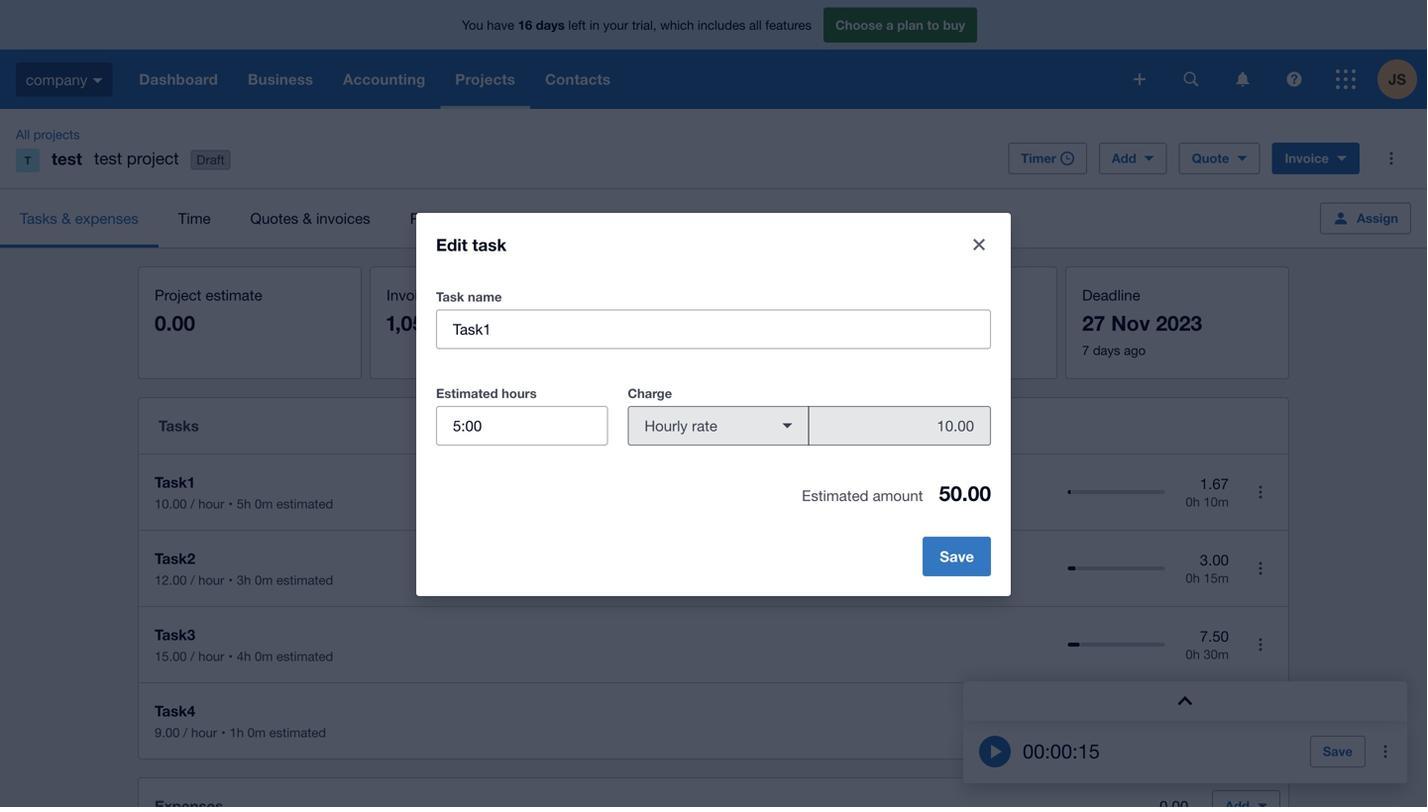 Task type: describe. For each thing, give the bounding box(es) containing it.
ago
[[1124, 343, 1146, 358]]

features
[[765, 17, 812, 32]]

3.00
[[1200, 552, 1229, 569]]

to
[[927, 17, 940, 32]]

0h for task1
[[1186, 494, 1200, 510]]

15m
[[1204, 571, 1229, 586]]

svg image up invoice
[[1287, 72, 1302, 87]]

all projects link
[[8, 125, 88, 145]]

time
[[178, 210, 211, 227]]

draft
[[197, 152, 225, 168]]

profitability link
[[390, 189, 504, 248]]

hour for task2
[[198, 573, 224, 588]]

estimated hours
[[436, 386, 537, 401]]

/ for task2
[[190, 573, 195, 588]]

test for test project
[[94, 149, 122, 168]]

task2
[[155, 550, 195, 568]]

task3
[[155, 626, 195, 644]]

svg image
[[1134, 73, 1146, 85]]

js button
[[1378, 50, 1427, 109]]

7.50
[[1200, 628, 1229, 645]]

project
[[127, 149, 179, 168]]

• for task2
[[228, 573, 233, 588]]

2 0.00 from the left
[[850, 311, 891, 335]]

/ for task3
[[190, 649, 195, 665]]

charge
[[628, 386, 672, 401]]

left
[[568, 17, 586, 32]]

12.00
[[155, 573, 187, 588]]

0m for task2
[[255, 573, 273, 588]]

deadline 27 nov 2023 7 days ago
[[1082, 286, 1202, 358]]

task3 15.00 / hour • 4h 0m estimated
[[155, 626, 333, 665]]

• for task3
[[228, 649, 233, 665]]

js
[[1388, 70, 1406, 88]]

hour for task4
[[191, 725, 217, 741]]

choose
[[836, 17, 883, 32]]

hour for task1
[[198, 497, 224, 512]]

plan
[[897, 17, 924, 32]]

estimated amount
[[802, 487, 923, 504]]

task
[[436, 289, 464, 305]]

deadline
[[1082, 286, 1140, 304]]

estimated for task4
[[269, 725, 326, 741]]

invoice button
[[1272, 143, 1360, 174]]

projects
[[34, 127, 80, 142]]

save for bottom save button
[[1323, 744, 1353, 760]]

tasks for tasks
[[159, 417, 199, 435]]

edit task
[[436, 235, 507, 255]]

quote button
[[1179, 143, 1260, 174]]

hourly rate button
[[628, 406, 809, 446]]

task4 9.00 / hour • 1h 0m estimated
[[155, 703, 326, 741]]

add button
[[1099, 143, 1167, 174]]

t
[[24, 154, 31, 167]]

7
[[1082, 343, 1089, 358]]

2023
[[1156, 311, 1202, 335]]

0m inside the 9.00 1h 0m
[[1211, 723, 1229, 739]]

edit task dialog
[[416, 213, 1011, 597]]

3h
[[237, 573, 251, 588]]

9.00 inside "task4 9.00 / hour • 1h 0m estimated"
[[155, 725, 180, 741]]

estimated for task2
[[276, 573, 333, 588]]

10m
[[1204, 494, 1229, 510]]

you have 16 days left in your trial, which includes all features
[[462, 17, 812, 32]]

buy
[[943, 17, 965, 32]]

0.00 inside 'project estimate 0.00'
[[155, 311, 195, 335]]

quote
[[1192, 151, 1229, 166]]

hours
[[502, 386, 537, 401]]

9.00 1h 0m
[[1193, 704, 1229, 739]]

• for task4
[[221, 725, 226, 741]]

assign button
[[1320, 203, 1411, 234]]

which
[[660, 17, 694, 32]]

project estimate 0.00
[[155, 286, 262, 335]]

hour for task3
[[198, 649, 224, 665]]

Estimated hours field
[[437, 407, 607, 445]]

company button
[[0, 50, 124, 109]]

close image
[[973, 239, 985, 251]]

tasks for tasks & expenses
[[20, 210, 57, 227]]

edit
[[436, 235, 468, 255]]

name
[[468, 289, 502, 305]]

js banner
[[0, 0, 1427, 109]]

quotes
[[250, 210, 299, 227]]

timer
[[1021, 151, 1056, 166]]

1h inside "task4 9.00 / hour • 1h 0m estimated"
[[230, 725, 244, 741]]

7.50 0h 30m
[[1186, 628, 1229, 662]]

• for task1
[[228, 497, 233, 512]]

charge group
[[628, 406, 991, 446]]

4h
[[237, 649, 251, 665]]



Task type: locate. For each thing, give the bounding box(es) containing it.
/ for task4
[[183, 725, 188, 741]]

all
[[16, 127, 30, 142]]

tasks & expenses link
[[0, 189, 158, 248]]

0 vertical spatial save button
[[923, 537, 991, 577]]

estimated
[[276, 497, 333, 512], [276, 573, 333, 588], [276, 649, 333, 665], [269, 725, 326, 741]]

tasks
[[20, 210, 57, 227], [159, 417, 199, 435]]

1h down 30m
[[1193, 723, 1207, 739]]

all projects
[[16, 127, 80, 142]]

estimated for task1
[[276, 497, 333, 512]]

1 test from the left
[[52, 149, 82, 168]]

• inside task3 15.00 / hour • 4h 0m estimated
[[228, 649, 233, 665]]

hour inside task1 10.00 / hour • 5h 0m estimated
[[198, 497, 224, 512]]

/ inside task1 10.00 / hour • 5h 0m estimated
[[190, 497, 195, 512]]

invoices
[[316, 210, 370, 227]]

estimated for task3
[[276, 649, 333, 665]]

0 vertical spatial tasks
[[20, 210, 57, 227]]

1h inside the 9.00 1h 0m
[[1193, 723, 1207, 739]]

15.00
[[155, 649, 187, 665]]

0 horizontal spatial estimated
[[436, 386, 498, 401]]

0.00
[[155, 311, 195, 335], [850, 311, 891, 335]]

assign
[[1357, 211, 1398, 226]]

you
[[462, 17, 483, 32]]

0m right the 5h
[[255, 497, 273, 512]]

days inside js banner
[[536, 17, 565, 32]]

estimated left hours
[[436, 386, 498, 401]]

save inside edit task dialog
[[940, 548, 974, 566]]

/ inside task2 12.00 / hour • 3h 0m estimated
[[190, 573, 195, 588]]

hour left 4h at the bottom of the page
[[198, 649, 224, 665]]

& for quotes
[[303, 210, 312, 227]]

0 vertical spatial days
[[536, 17, 565, 32]]

task4
[[155, 703, 195, 721]]

profitability
[[410, 210, 484, 227]]

rate
[[692, 417, 717, 435]]

9.00 down 30m
[[1200, 704, 1229, 722]]

0m for task1
[[255, 497, 273, 512]]

Name or choose task field
[[437, 311, 990, 348]]

0m inside "task4 9.00 / hour • 1h 0m estimated"
[[248, 725, 266, 741]]

& right quotes
[[303, 210, 312, 227]]

test down the projects
[[52, 149, 82, 168]]

0m for task4
[[248, 725, 266, 741]]

0 horizontal spatial save button
[[923, 537, 991, 577]]

0h left 15m
[[1186, 571, 1200, 586]]

1 0h from the top
[[1186, 494, 1200, 510]]

1 & from the left
[[61, 210, 71, 227]]

/ inside "task4 9.00 / hour • 1h 0m estimated"
[[183, 725, 188, 741]]

test left project
[[94, 149, 122, 168]]

0m right the 3h
[[255, 573, 273, 588]]

& inside tasks & expenses link
[[61, 210, 71, 227]]

0 vertical spatial 9.00
[[1200, 704, 1229, 722]]

tasks up task1
[[159, 417, 199, 435]]

1 horizontal spatial days
[[1093, 343, 1120, 358]]

task2 12.00 / hour • 3h 0m estimated
[[155, 550, 333, 588]]

3 0h from the top
[[1186, 647, 1200, 662]]

all
[[749, 17, 762, 32]]

estimated inside task1 10.00 / hour • 5h 0m estimated
[[276, 497, 333, 512]]

1 vertical spatial save
[[1323, 744, 1353, 760]]

1,052.17
[[387, 311, 462, 335]]

0 horizontal spatial tasks
[[20, 210, 57, 227]]

• left the 3h
[[228, 573, 233, 588]]

a
[[886, 17, 894, 32]]

hour inside task3 15.00 / hour • 4h 0m estimated
[[198, 649, 224, 665]]

hour down the task4
[[191, 725, 217, 741]]

svg image inside company popup button
[[92, 78, 102, 83]]

1 vertical spatial 9.00
[[155, 725, 180, 741]]

hour left the 3h
[[198, 573, 224, 588]]

0h inside the 7.50 0h 30m
[[1186, 647, 1200, 662]]

save
[[940, 548, 974, 566], [1323, 744, 1353, 760]]

10.00
[[155, 497, 187, 512]]

your
[[603, 17, 628, 32]]

2 & from the left
[[303, 210, 312, 227]]

svg image left js
[[1336, 69, 1356, 89]]

close button
[[959, 225, 999, 265]]

• left 4h at the bottom of the page
[[228, 649, 233, 665]]

estimated inside task2 12.00 / hour • 3h 0m estimated
[[276, 573, 333, 588]]

0h for task3
[[1186, 647, 1200, 662]]

1 vertical spatial tasks
[[159, 417, 199, 435]]

&
[[61, 210, 71, 227], [303, 210, 312, 227]]

nov
[[1111, 311, 1150, 335]]

choose a plan to buy
[[836, 17, 965, 32]]

svg image right svg icon
[[1184, 72, 1199, 87]]

9.00 down the task4
[[155, 725, 180, 741]]

0 vertical spatial save
[[940, 548, 974, 566]]

0h inside 3.00 0h 15m
[[1186, 571, 1200, 586]]

/ down the task4
[[183, 725, 188, 741]]

includes
[[698, 17, 746, 32]]

1.67 0h 10m
[[1186, 475, 1229, 510]]

estimated for estimated hours
[[436, 386, 498, 401]]

3.00 0h 15m
[[1186, 552, 1229, 586]]

0m down 30m
[[1211, 723, 1229, 739]]

0h for task2
[[1186, 571, 1200, 586]]

days inside 'deadline 27 nov 2023 7 days ago'
[[1093, 343, 1120, 358]]

1 horizontal spatial save button
[[1310, 736, 1366, 768]]

timer button
[[1008, 143, 1087, 174]]

hourly rate
[[645, 417, 717, 435]]

& inside quotes & invoices link
[[303, 210, 312, 227]]

svg image up quote "popup button" at the top of the page
[[1236, 72, 1249, 87]]

67.17
[[618, 311, 668, 335]]

& for tasks
[[61, 210, 71, 227]]

days right the 7 at top right
[[1093, 343, 1120, 358]]

hour inside task2 12.00 / hour • 3h 0m estimated
[[198, 573, 224, 588]]

1 horizontal spatial 0.00
[[850, 311, 891, 335]]

estimated for estimated amount
[[802, 487, 869, 504]]

1 0.00 from the left
[[155, 311, 195, 335]]

1h down 4h at the bottom of the page
[[230, 725, 244, 741]]

hour
[[198, 497, 224, 512], [198, 573, 224, 588], [198, 649, 224, 665], [191, 725, 217, 741]]

invoiced
[[387, 286, 443, 304]]

trial,
[[632, 17, 657, 32]]

1 horizontal spatial tasks
[[159, 417, 199, 435]]

27
[[1082, 311, 1105, 335]]

1 horizontal spatial 1h
[[1193, 723, 1207, 739]]

• down task3 15.00 / hour • 4h 0m estimated
[[221, 725, 226, 741]]

0h left 10m
[[1186, 494, 1200, 510]]

9.00
[[1200, 704, 1229, 722], [155, 725, 180, 741]]

• inside task1 10.00 / hour • 5h 0m estimated
[[228, 497, 233, 512]]

in
[[590, 17, 600, 32]]

0 horizontal spatial 9.00
[[155, 725, 180, 741]]

/ right 12.00
[[190, 573, 195, 588]]

9.00 inside the 9.00 1h 0m
[[1200, 704, 1229, 722]]

invoiced 1,052.17
[[387, 286, 462, 335]]

0 horizontal spatial save
[[940, 548, 974, 566]]

0m inside task3 15.00 / hour • 4h 0m estimated
[[255, 649, 273, 665]]

task name
[[436, 289, 502, 305]]

project
[[155, 286, 201, 304]]

•
[[228, 497, 233, 512], [228, 573, 233, 588], [228, 649, 233, 665], [221, 725, 226, 741]]

hour left the 5h
[[198, 497, 224, 512]]

estimated inside "task4 9.00 / hour • 1h 0m estimated"
[[269, 725, 326, 741]]

estimated inside task3 15.00 / hour • 4h 0m estimated
[[276, 649, 333, 665]]

• left the 5h
[[228, 497, 233, 512]]

save button
[[923, 537, 991, 577], [1310, 736, 1366, 768]]

0 horizontal spatial &
[[61, 210, 71, 227]]

1 horizontal spatial test
[[94, 149, 122, 168]]

0 horizontal spatial 0.00
[[155, 311, 195, 335]]

• inside "task4 9.00 / hour • 1h 0m estimated"
[[221, 725, 226, 741]]

quotes & invoices link
[[230, 189, 390, 248]]

company
[[26, 71, 87, 88]]

0m inside task2 12.00 / hour • 3h 0m estimated
[[255, 573, 273, 588]]

0m right 4h at the bottom of the page
[[255, 649, 273, 665]]

& left expenses on the top left of page
[[61, 210, 71, 227]]

2 vertical spatial 0h
[[1186, 647, 1200, 662]]

30m
[[1204, 647, 1229, 662]]

invoice
[[1285, 151, 1329, 166]]

0 vertical spatial 0h
[[1186, 494, 1200, 510]]

days right 16
[[536, 17, 565, 32]]

0.00 field
[[809, 407, 990, 445]]

0h left 30m
[[1186, 647, 1200, 662]]

expenses
[[75, 210, 139, 227]]

• inside task2 12.00 / hour • 3h 0m estimated
[[228, 573, 233, 588]]

1 horizontal spatial &
[[303, 210, 312, 227]]

add
[[1112, 151, 1136, 166]]

1.67
[[1200, 475, 1229, 493]]

0m inside task1 10.00 / hour • 5h 0m estimated
[[255, 497, 273, 512]]

amount
[[873, 487, 923, 504]]

50.00
[[939, 481, 991, 506]]

/ inside task3 15.00 / hour • 4h 0m estimated
[[190, 649, 195, 665]]

1 vertical spatial save button
[[1310, 736, 1366, 768]]

0 vertical spatial estimated
[[436, 386, 498, 401]]

2 0h from the top
[[1186, 571, 1200, 586]]

test
[[52, 149, 82, 168], [94, 149, 122, 168]]

5h
[[237, 497, 251, 512]]

/ right 10.00
[[190, 497, 195, 512]]

/ right 15.00 in the left of the page
[[190, 649, 195, 665]]

0 horizontal spatial 1h
[[230, 725, 244, 741]]

/
[[190, 497, 195, 512], [190, 573, 195, 588], [190, 649, 195, 665], [183, 725, 188, 741]]

days
[[536, 17, 565, 32], [1093, 343, 1120, 358]]

0m for task3
[[255, 649, 273, 665]]

1h
[[1193, 723, 1207, 739], [230, 725, 244, 741]]

time link
[[158, 189, 230, 248]]

save for topmost save button
[[940, 548, 974, 566]]

0m down 4h at the bottom of the page
[[248, 725, 266, 741]]

0h inside "1.67 0h 10m"
[[1186, 494, 1200, 510]]

/ for task1
[[190, 497, 195, 512]]

1 vertical spatial estimated
[[802, 487, 869, 504]]

test project
[[94, 149, 179, 168]]

tasks down t
[[20, 210, 57, 227]]

0 horizontal spatial days
[[536, 17, 565, 32]]

task
[[472, 235, 507, 255]]

quotes & invoices
[[250, 210, 370, 227]]

1 horizontal spatial 9.00
[[1200, 704, 1229, 722]]

estimate
[[206, 286, 262, 304]]

svg image right company
[[92, 78, 102, 83]]

start timer image
[[979, 736, 1011, 768]]

svg image
[[1336, 69, 1356, 89], [1184, 72, 1199, 87], [1236, 72, 1249, 87], [1287, 72, 1302, 87], [92, 78, 102, 83]]

1 vertical spatial days
[[1093, 343, 1120, 358]]

1 vertical spatial 0h
[[1186, 571, 1200, 586]]

have
[[487, 17, 514, 32]]

test for test
[[52, 149, 82, 168]]

hour inside "task4 9.00 / hour • 1h 0m estimated"
[[191, 725, 217, 741]]

0 horizontal spatial test
[[52, 149, 82, 168]]

00:00:15
[[1023, 740, 1100, 764]]

task1
[[155, 474, 195, 492]]

estimated left amount
[[802, 487, 869, 504]]

1 horizontal spatial estimated
[[802, 487, 869, 504]]

1 horizontal spatial save
[[1323, 744, 1353, 760]]

hourly
[[645, 417, 688, 435]]

2 test from the left
[[94, 149, 122, 168]]

16
[[518, 17, 532, 32]]



Task type: vqa. For each thing, say whether or not it's contained in the screenshot.
More Add Line Options... icon
no



